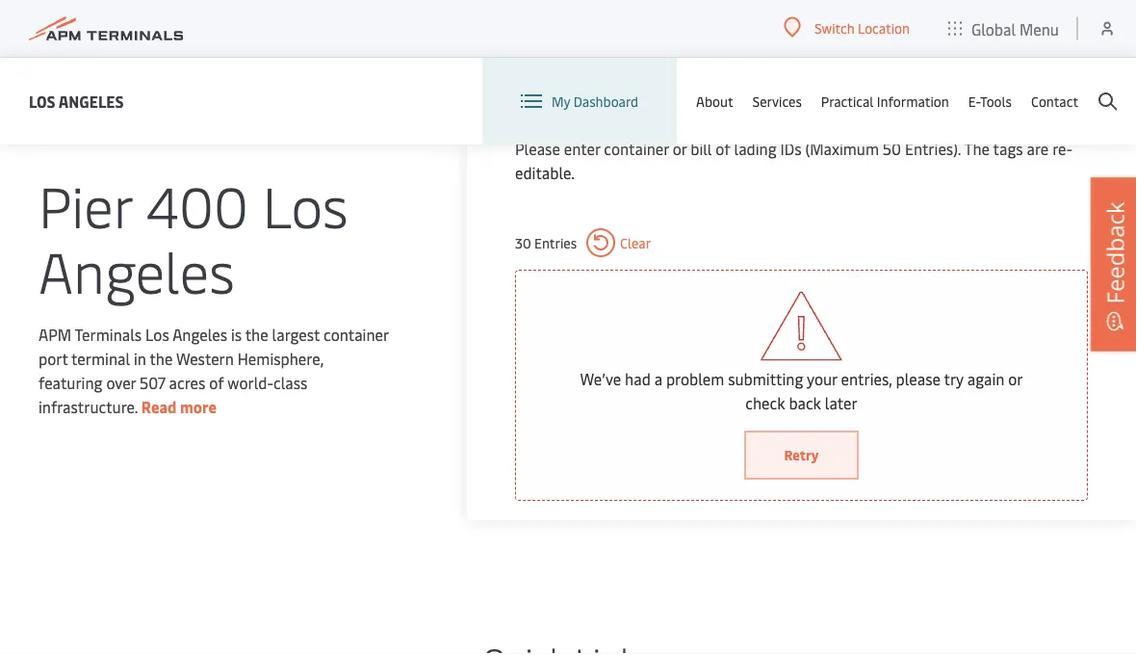 Task type: vqa. For each thing, say whether or not it's contained in the screenshot.
In at bottom left
yes



Task type: describe. For each thing, give the bounding box(es) containing it.
in
[[134, 348, 146, 368]]

read
[[141, 396, 177, 417]]

retry
[[785, 446, 819, 464]]

angeles inside los angeles link
[[58, 91, 124, 111]]

import
[[723, 90, 804, 127]]

try
[[944, 368, 964, 389]]

pier 400 los angeles
[[39, 167, 348, 308]]

check
[[746, 392, 786, 413]]

submitting
[[728, 368, 804, 389]]

feedback
[[1100, 202, 1131, 304]]

entries,
[[841, 368, 893, 389]]

editable.
[[515, 162, 575, 183]]

western
[[176, 348, 234, 368]]

services button
[[753, 58, 802, 144]]

lading
[[735, 138, 777, 159]]

clear button
[[587, 228, 651, 257]]

practical information
[[822, 92, 950, 110]]

terminals
[[75, 324, 142, 344]]

switch
[[815, 18, 855, 37]]

terminal
[[71, 348, 130, 368]]

global menu
[[972, 18, 1060, 39]]

30 entries
[[515, 234, 577, 252]]

featuring
[[39, 372, 103, 393]]

my
[[552, 92, 571, 110]]

we've
[[580, 368, 622, 389]]

practical
[[822, 92, 874, 110]]

switch location
[[815, 18, 910, 37]]

re-
[[1053, 138, 1073, 159]]

50
[[883, 138, 902, 159]]

a
[[655, 368, 663, 389]]

my dashboard button
[[521, 58, 639, 144]]

ids
[[781, 138, 802, 159]]

port
[[39, 348, 68, 368]]

my dashboard
[[552, 92, 639, 110]]

enter
[[564, 138, 601, 159]]

please enter container or bill of lading ids (maximum 50 entries). the tags are re- editable.
[[515, 138, 1073, 183]]

los angeles link
[[29, 89, 124, 113]]

container inside please enter container or bill of lading ids (maximum 50 entries). the tags are re- editable.
[[604, 138, 669, 159]]

entries).
[[905, 138, 961, 159]]

angeles for 400
[[39, 232, 235, 308]]

retry button
[[745, 431, 859, 479]]

are
[[1027, 138, 1049, 159]]

track
[[515, 90, 577, 127]]

more
[[180, 396, 217, 417]]

over
[[106, 372, 136, 393]]

400
[[146, 167, 248, 242]]

is
[[231, 324, 242, 344]]

apm
[[39, 324, 71, 344]]

back
[[789, 392, 822, 413]]

e-tools button
[[969, 58, 1012, 144]]

contact
[[1032, 92, 1079, 110]]

problem
[[667, 368, 725, 389]]

los for apm terminals los angeles is the largest container port terminal in the western hemisphere, featuring over 507 acres of world-class infrastructure.
[[146, 324, 169, 344]]

(maximum
[[806, 138, 879, 159]]

availability
[[811, 90, 936, 127]]

entries
[[535, 234, 577, 252]]

tools
[[981, 92, 1012, 110]]

infrastructure.
[[39, 396, 138, 417]]

later
[[825, 392, 858, 413]]

again
[[968, 368, 1005, 389]]

angeles for terminals
[[173, 324, 227, 344]]

switch location button
[[784, 17, 910, 38]]

dashboard
[[574, 92, 639, 110]]

global
[[972, 18, 1016, 39]]

los for pier 400 los angeles
[[263, 167, 348, 242]]

clear
[[620, 234, 651, 252]]

global menu button
[[930, 0, 1079, 57]]



Task type: locate. For each thing, give the bounding box(es) containing it.
0 vertical spatial los
[[29, 91, 56, 111]]

please
[[515, 138, 560, 159]]

0 horizontal spatial of
[[209, 372, 224, 393]]

507
[[140, 372, 165, 393]]

please
[[896, 368, 941, 389]]

los angeles
[[29, 91, 124, 111]]

container inside apm terminals los angeles is the largest container port terminal in the western hemisphere, featuring over 507 acres of world-class infrastructure.
[[324, 324, 389, 344]]

0 vertical spatial angeles
[[58, 91, 124, 111]]

1 vertical spatial container
[[324, 324, 389, 344]]

1 vertical spatial angeles
[[39, 232, 235, 308]]

1 horizontal spatial of
[[716, 138, 731, 159]]

30
[[515, 234, 531, 252]]

had
[[625, 368, 651, 389]]

of right bill
[[716, 138, 731, 159]]

0 horizontal spatial or
[[673, 138, 687, 159]]

0 horizontal spatial container
[[324, 324, 389, 344]]

angeles
[[58, 91, 124, 111], [39, 232, 235, 308], [173, 324, 227, 344]]

feedback button
[[1091, 178, 1137, 351]]

e-
[[969, 92, 981, 110]]

-
[[705, 90, 716, 127]]

largest
[[272, 324, 320, 344]]

0 vertical spatial container
[[604, 138, 669, 159]]

1 horizontal spatial los
[[146, 324, 169, 344]]

or right again
[[1009, 368, 1023, 389]]

e-tools
[[969, 92, 1012, 110]]

1 vertical spatial or
[[1009, 368, 1023, 389]]

1 vertical spatial of
[[209, 372, 224, 393]]

of inside please enter container or bill of lading ids (maximum 50 entries). the tags are re- editable.
[[716, 138, 731, 159]]

about
[[697, 92, 734, 110]]

container
[[604, 138, 669, 159], [324, 324, 389, 344]]

world-
[[228, 372, 274, 393]]

practical information button
[[822, 58, 950, 144]]

angeles inside pier 400 los angeles
[[39, 232, 235, 308]]

location
[[858, 18, 910, 37]]

apm terminals los angeles is the largest container port terminal in the western hemisphere, featuring over 507 acres of world-class infrastructure.
[[39, 324, 389, 417]]

2 horizontal spatial los
[[263, 167, 348, 242]]

menu
[[1020, 18, 1060, 39]]

trace
[[635, 90, 698, 127]]

0 vertical spatial of
[[716, 138, 731, 159]]

the right in
[[150, 348, 173, 368]]

of
[[716, 138, 731, 159], [209, 372, 224, 393]]

track and trace - import availability
[[515, 90, 936, 127]]

or inside we've had a problem submitting your entries, please try again or check back later
[[1009, 368, 1023, 389]]

container right largest
[[324, 324, 389, 344]]

los
[[29, 91, 56, 111], [263, 167, 348, 242], [146, 324, 169, 344]]

0 vertical spatial the
[[245, 324, 268, 344]]

bill
[[691, 138, 712, 159]]

we've had a problem submitting your entries, please try again or check back later
[[580, 368, 1023, 413]]

the right is
[[245, 324, 268, 344]]

about button
[[697, 58, 734, 144]]

hemisphere,
[[238, 348, 324, 368]]

1 horizontal spatial the
[[245, 324, 268, 344]]

1 horizontal spatial or
[[1009, 368, 1023, 389]]

and
[[584, 90, 629, 127]]

or left bill
[[673, 138, 687, 159]]

2 vertical spatial angeles
[[173, 324, 227, 344]]

services
[[753, 92, 802, 110]]

of down western
[[209, 372, 224, 393]]

pier
[[39, 167, 132, 242]]

acres
[[169, 372, 205, 393]]

information
[[877, 92, 950, 110]]

2 vertical spatial los
[[146, 324, 169, 344]]

the
[[245, 324, 268, 344], [150, 348, 173, 368]]

or inside please enter container or bill of lading ids (maximum 50 entries). the tags are re- editable.
[[673, 138, 687, 159]]

your
[[807, 368, 838, 389]]

0 vertical spatial or
[[673, 138, 687, 159]]

class
[[274, 372, 308, 393]]

angeles inside apm terminals los angeles is the largest container port terminal in the western hemisphere, featuring over 507 acres of world-class infrastructure.
[[173, 324, 227, 344]]

0 horizontal spatial the
[[150, 348, 173, 368]]

1 vertical spatial the
[[150, 348, 173, 368]]

los inside apm terminals los angeles is the largest container port terminal in the western hemisphere, featuring over 507 acres of world-class infrastructure.
[[146, 324, 169, 344]]

1 horizontal spatial container
[[604, 138, 669, 159]]

container down trace
[[604, 138, 669, 159]]

1 vertical spatial los
[[263, 167, 348, 242]]

read more link
[[141, 396, 217, 417]]

of inside apm terminals los angeles is the largest container port terminal in the western hemisphere, featuring over 507 acres of world-class infrastructure.
[[209, 372, 224, 393]]

the
[[965, 138, 990, 159]]

los inside pier 400 los angeles
[[263, 167, 348, 242]]

read more
[[141, 396, 217, 417]]

contact button
[[1032, 58, 1079, 144]]

0 horizontal spatial los
[[29, 91, 56, 111]]

la secondary image
[[36, 294, 373, 583]]

tags
[[994, 138, 1024, 159]]

or
[[673, 138, 687, 159], [1009, 368, 1023, 389]]



